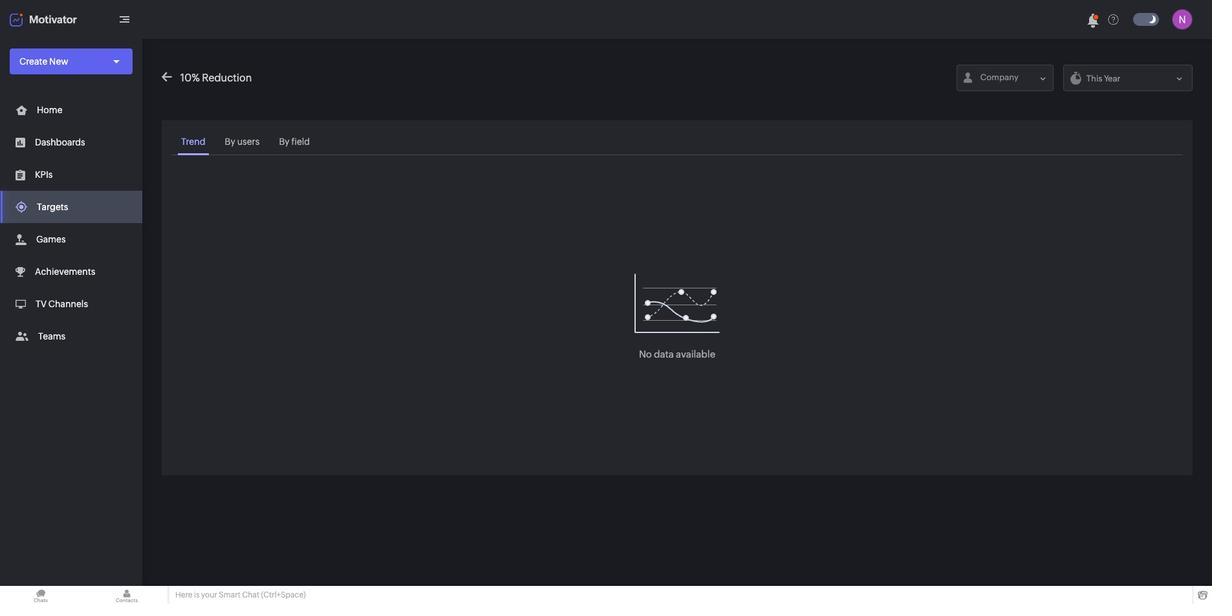 Task type: describe. For each thing, give the bounding box(es) containing it.
field
[[291, 136, 310, 147]]

games
[[36, 234, 66, 244]]

help image
[[1108, 14, 1119, 25]]

by field
[[279, 136, 310, 147]]

create new
[[19, 56, 68, 67]]

data
[[654, 348, 674, 359]]

trend tab
[[178, 130, 209, 155]]

create
[[19, 56, 47, 67]]

chats image
[[0, 586, 81, 604]]

no
[[639, 348, 652, 359]]

no data available
[[639, 348, 715, 359]]

contacts image
[[86, 586, 168, 604]]

trend
[[181, 136, 205, 147]]

10% reduction
[[180, 72, 252, 84]]

achievements
[[35, 266, 95, 277]]

channels
[[48, 299, 88, 309]]

kpis
[[35, 169, 53, 180]]

by users tab
[[222, 130, 263, 155]]

by field tab
[[276, 130, 313, 155]]

is
[[194, 590, 200, 600]]

home
[[37, 105, 62, 115]]

new
[[49, 56, 68, 67]]

here
[[175, 590, 192, 600]]

dashboards
[[35, 137, 85, 147]]



Task type: locate. For each thing, give the bounding box(es) containing it.
reduction
[[202, 72, 252, 84]]

by users
[[225, 136, 260, 147]]

motivator
[[29, 13, 77, 26]]

by left field
[[279, 136, 290, 147]]

your
[[201, 590, 217, 600]]

tab list containing trend
[[171, 130, 1183, 155]]

by
[[225, 136, 235, 147], [279, 136, 290, 147]]

list
[[0, 94, 142, 352]]

by for by users
[[225, 136, 235, 147]]

users
[[237, 136, 260, 147]]

targets
[[37, 202, 68, 212]]

tab list
[[171, 130, 1183, 155]]

tv
[[36, 299, 47, 309]]

by left "users"
[[225, 136, 235, 147]]

1 by from the left
[[225, 136, 235, 147]]

1 horizontal spatial by
[[279, 136, 290, 147]]

teams
[[38, 331, 65, 341]]

user image
[[1172, 9, 1193, 30]]

list containing home
[[0, 94, 142, 352]]

0 horizontal spatial by
[[225, 136, 235, 147]]

tv channels
[[36, 299, 88, 309]]

by inside tab
[[279, 136, 290, 147]]

available
[[676, 348, 715, 359]]

chat
[[242, 590, 259, 600]]

here is your smart chat (ctrl+space)
[[175, 590, 306, 600]]

2 by from the left
[[279, 136, 290, 147]]

(ctrl+space)
[[261, 590, 306, 600]]

by inside 'tab'
[[225, 136, 235, 147]]

by for by field
[[279, 136, 290, 147]]

10%
[[180, 72, 200, 84]]

smart
[[219, 590, 241, 600]]



Task type: vqa. For each thing, say whether or not it's contained in the screenshot.
'TV CHANNELS'
yes



